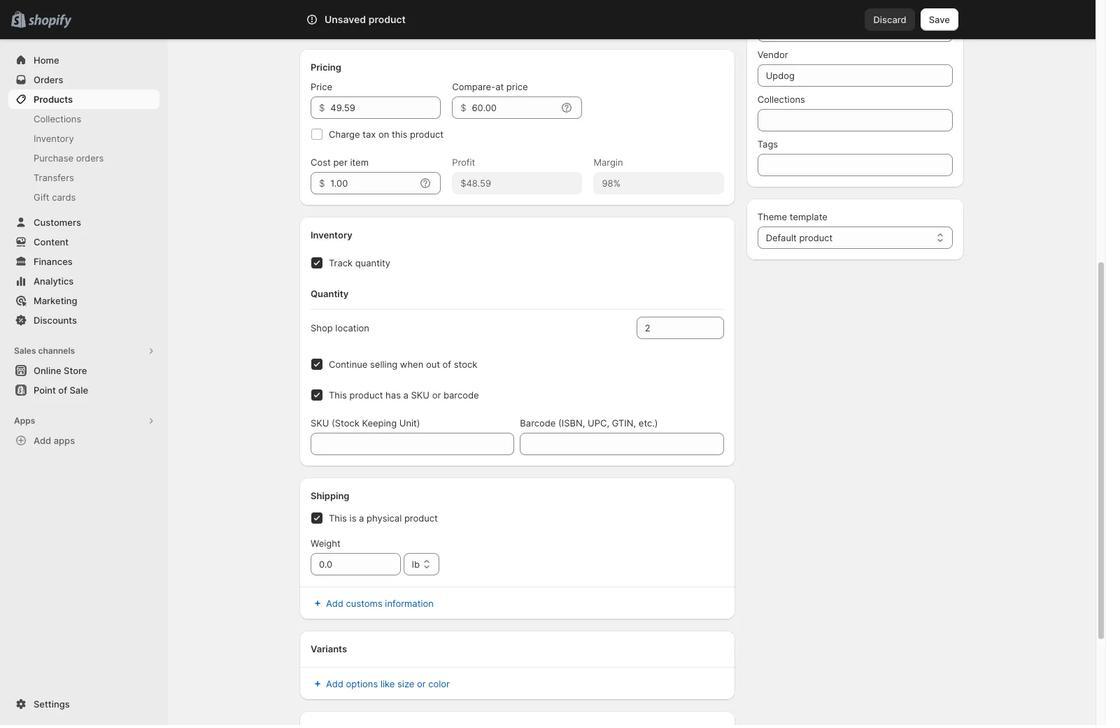 Task type: locate. For each thing, give the bounding box(es) containing it.
1 horizontal spatial sku
[[411, 390, 430, 401]]

or
[[432, 390, 441, 401], [417, 679, 426, 690]]

sku left (stock
[[311, 418, 329, 429]]

$ for price
[[319, 102, 325, 113]]

0 vertical spatial inventory
[[34, 133, 74, 144]]

Cost per item text field
[[331, 172, 416, 195]]

1 vertical spatial collections
[[34, 113, 81, 125]]

customers link
[[8, 213, 160, 232]]

product left 'has' at the bottom of the page
[[350, 390, 383, 401]]

add for add customs information
[[326, 598, 344, 610]]

0 horizontal spatial or
[[417, 679, 426, 690]]

marketing
[[34, 295, 77, 307]]

$ for cost per item
[[319, 178, 325, 189]]

product right 'unsaved'
[[369, 13, 406, 25]]

store
[[64, 365, 87, 377]]

add options like size or color
[[326, 679, 450, 690]]

0 vertical spatial add
[[34, 435, 51, 447]]

a right is
[[359, 513, 364, 524]]

1 horizontal spatial collections
[[758, 94, 805, 105]]

gift
[[34, 192, 49, 203]]

$ down price
[[319, 102, 325, 113]]

collections link
[[8, 109, 160, 129]]

0 horizontal spatial of
[[58, 385, 67, 396]]

collections
[[758, 94, 805, 105], [34, 113, 81, 125]]

1 this from the top
[[329, 390, 347, 401]]

add apps
[[34, 435, 75, 447]]

unsaved
[[325, 13, 366, 25]]

1 horizontal spatial of
[[443, 359, 451, 370]]

point of sale link
[[8, 381, 160, 400]]

Collections text field
[[758, 109, 953, 132]]

analytics
[[34, 276, 74, 287]]

quantity
[[355, 258, 391, 269]]

transfers
[[34, 172, 74, 183]]

online store button
[[0, 361, 168, 381]]

inventory up the track
[[311, 230, 353, 241]]

None number field
[[637, 317, 703, 339]]

item
[[350, 157, 369, 168]]

2 this from the top
[[329, 513, 347, 524]]

$
[[319, 102, 325, 113], [461, 102, 466, 113], [319, 178, 325, 189]]

shipping
[[311, 491, 350, 502]]

theme template
[[758, 211, 828, 223]]

0 vertical spatial this
[[329, 390, 347, 401]]

2 vertical spatial add
[[326, 679, 344, 690]]

inventory up the purchase
[[34, 133, 74, 144]]

sale
[[70, 385, 88, 396]]

1 vertical spatial add
[[326, 598, 344, 610]]

1 horizontal spatial or
[[432, 390, 441, 401]]

charge
[[329, 129, 360, 140]]

collections down vendor
[[758, 94, 805, 105]]

settings link
[[8, 695, 160, 715]]

0 vertical spatial a
[[404, 390, 409, 401]]

apps
[[54, 435, 75, 447]]

product for this product has a sku or barcode
[[350, 390, 383, 401]]

of inside button
[[58, 385, 67, 396]]

inventory
[[34, 133, 74, 144], [311, 230, 353, 241]]

transfers link
[[8, 168, 160, 188]]

profit
[[452, 157, 475, 168]]

$ down cost
[[319, 178, 325, 189]]

of left sale
[[58, 385, 67, 396]]

a right 'has' at the bottom of the page
[[404, 390, 409, 401]]

collections down products
[[34, 113, 81, 125]]

price
[[311, 81, 332, 92]]

collections inside collections link
[[34, 113, 81, 125]]

analytics link
[[8, 272, 160, 291]]

at
[[496, 81, 504, 92]]

point
[[34, 385, 56, 396]]

cost
[[311, 157, 331, 168]]

0 horizontal spatial sku
[[311, 418, 329, 429]]

products link
[[8, 90, 160, 109]]

add customs information button
[[302, 594, 733, 614]]

of right out
[[443, 359, 451, 370]]

this for this product has a sku or barcode
[[329, 390, 347, 401]]

or inside 'button'
[[417, 679, 426, 690]]

search button
[[345, 8, 751, 31]]

size
[[398, 679, 415, 690]]

home
[[34, 55, 59, 66]]

this product has a sku or barcode
[[329, 390, 479, 401]]

home link
[[8, 50, 160, 70]]

product down template
[[800, 232, 833, 244]]

add
[[34, 435, 51, 447], [326, 598, 344, 610], [326, 679, 344, 690]]

orders
[[34, 74, 63, 85]]

this for this is a physical product
[[329, 513, 347, 524]]

1 vertical spatial this
[[329, 513, 347, 524]]

add left the customs
[[326, 598, 344, 610]]

1 vertical spatial a
[[359, 513, 364, 524]]

or right size
[[417, 679, 426, 690]]

this up (stock
[[329, 390, 347, 401]]

0 horizontal spatial collections
[[34, 113, 81, 125]]

lb
[[412, 559, 420, 570]]

point of sale
[[34, 385, 88, 396]]

weight
[[311, 538, 341, 549]]

$ down compare- on the left
[[461, 102, 466, 113]]

shopify image
[[28, 15, 72, 28]]

pricing
[[311, 62, 341, 73]]

0 horizontal spatial inventory
[[34, 133, 74, 144]]

point of sale button
[[0, 381, 168, 400]]

of
[[443, 359, 451, 370], [58, 385, 67, 396]]

Tags text field
[[758, 154, 953, 176]]

product for default product
[[800, 232, 833, 244]]

0 vertical spatial sku
[[411, 390, 430, 401]]

this
[[329, 390, 347, 401], [329, 513, 347, 524]]

1 vertical spatial inventory
[[311, 230, 353, 241]]

0 vertical spatial or
[[432, 390, 441, 401]]

1 horizontal spatial inventory
[[311, 230, 353, 241]]

$ for compare-at price
[[461, 102, 466, 113]]

add left options
[[326, 679, 344, 690]]

gift cards link
[[8, 188, 160, 207]]

1 vertical spatial or
[[417, 679, 426, 690]]

product for unsaved product
[[369, 13, 406, 25]]

this left is
[[329, 513, 347, 524]]

options
[[346, 679, 378, 690]]

unsaved product
[[325, 13, 406, 25]]

(stock
[[332, 418, 360, 429]]

1 vertical spatial of
[[58, 385, 67, 396]]

apps button
[[8, 412, 160, 431]]

search
[[368, 14, 398, 25]]

sku right 'has' at the bottom of the page
[[411, 390, 430, 401]]

keeping
[[362, 418, 397, 429]]

gift cards
[[34, 192, 76, 203]]

1 horizontal spatial a
[[404, 390, 409, 401]]

save
[[929, 14, 950, 25]]

default
[[766, 232, 797, 244]]

default product
[[766, 232, 833, 244]]

discounts
[[34, 315, 77, 326]]

add left apps
[[34, 435, 51, 447]]

sales channels
[[14, 346, 75, 356]]

0 vertical spatial collections
[[758, 94, 805, 105]]

price
[[507, 81, 528, 92]]

tax
[[363, 129, 376, 140]]

add inside 'button'
[[326, 679, 344, 690]]

product right this
[[410, 129, 444, 140]]

or left barcode
[[432, 390, 441, 401]]

products
[[34, 94, 73, 105]]

Barcode (ISBN, UPC, GTIN, etc.) text field
[[520, 433, 724, 456]]

continue selling when out of stock
[[329, 359, 477, 370]]

0 horizontal spatial a
[[359, 513, 364, 524]]

shop location
[[311, 323, 369, 334]]



Task type: describe. For each thing, give the bounding box(es) containing it.
Vendor text field
[[758, 64, 953, 87]]

online store
[[34, 365, 87, 377]]

cost per item
[[311, 157, 369, 168]]

etc.)
[[639, 418, 658, 429]]

channels
[[38, 346, 75, 356]]

theme
[[758, 211, 787, 223]]

this is a physical product
[[329, 513, 438, 524]]

inventory link
[[8, 129, 160, 148]]

sales channels button
[[8, 342, 160, 361]]

orders
[[76, 153, 104, 164]]

tags
[[758, 139, 778, 150]]

per
[[333, 157, 348, 168]]

SKU (Stock Keeping Unit) text field
[[311, 433, 515, 456]]

shop
[[311, 323, 333, 334]]

finances
[[34, 256, 73, 267]]

barcode
[[444, 390, 479, 401]]

Profit text field
[[452, 172, 583, 195]]

add for add apps
[[34, 435, 51, 447]]

cards
[[52, 192, 76, 203]]

Product type text field
[[758, 20, 953, 42]]

like
[[381, 679, 395, 690]]

template
[[790, 211, 828, 223]]

Compare-at price text field
[[472, 97, 557, 119]]

sales
[[14, 346, 36, 356]]

content
[[34, 237, 69, 248]]

purchase orders link
[[8, 148, 160, 168]]

on
[[379, 129, 389, 140]]

is
[[350, 513, 357, 524]]

add customs information
[[326, 598, 434, 610]]

0 vertical spatial of
[[443, 359, 451, 370]]

out
[[426, 359, 440, 370]]

continue
[[329, 359, 368, 370]]

has
[[386, 390, 401, 401]]

customs
[[346, 598, 383, 610]]

discounts link
[[8, 311, 160, 330]]

track
[[329, 258, 353, 269]]

variants
[[311, 644, 347, 655]]

gtin,
[[612, 418, 636, 429]]

add for add options like size or color
[[326, 679, 344, 690]]

margin
[[594, 157, 623, 168]]

physical
[[367, 513, 402, 524]]

location
[[335, 323, 369, 334]]

purchase orders
[[34, 153, 104, 164]]

product right physical
[[404, 513, 438, 524]]

discard button
[[865, 8, 915, 31]]

content link
[[8, 232, 160, 252]]

apps
[[14, 416, 35, 426]]

unit)
[[399, 418, 420, 429]]

settings
[[34, 699, 70, 710]]

purchase
[[34, 153, 74, 164]]

1 vertical spatial sku
[[311, 418, 329, 429]]

barcode (isbn, upc, gtin, etc.)
[[520, 418, 658, 429]]

track quantity
[[329, 258, 391, 269]]

this
[[392, 129, 408, 140]]

add options like size or color button
[[302, 675, 458, 694]]

when
[[400, 359, 424, 370]]

barcode
[[520, 418, 556, 429]]

stock
[[454, 359, 477, 370]]

orders link
[[8, 70, 160, 90]]

upc,
[[588, 418, 610, 429]]

customers
[[34, 217, 81, 228]]

(isbn,
[[559, 418, 585, 429]]

online
[[34, 365, 61, 377]]

selling
[[370, 359, 398, 370]]

compare-at price
[[452, 81, 528, 92]]

Margin text field
[[594, 172, 724, 195]]

save button
[[921, 8, 959, 31]]

marketing link
[[8, 291, 160, 311]]

compare-
[[452, 81, 496, 92]]

Price text field
[[331, 97, 441, 119]]

discard
[[874, 14, 907, 25]]

charge tax on this product
[[329, 129, 444, 140]]

information
[[385, 598, 434, 610]]

online store link
[[8, 361, 160, 381]]

Weight text field
[[311, 554, 401, 576]]

quantity
[[311, 288, 349, 300]]



Task type: vqa. For each thing, say whether or not it's contained in the screenshot.
a to the left
yes



